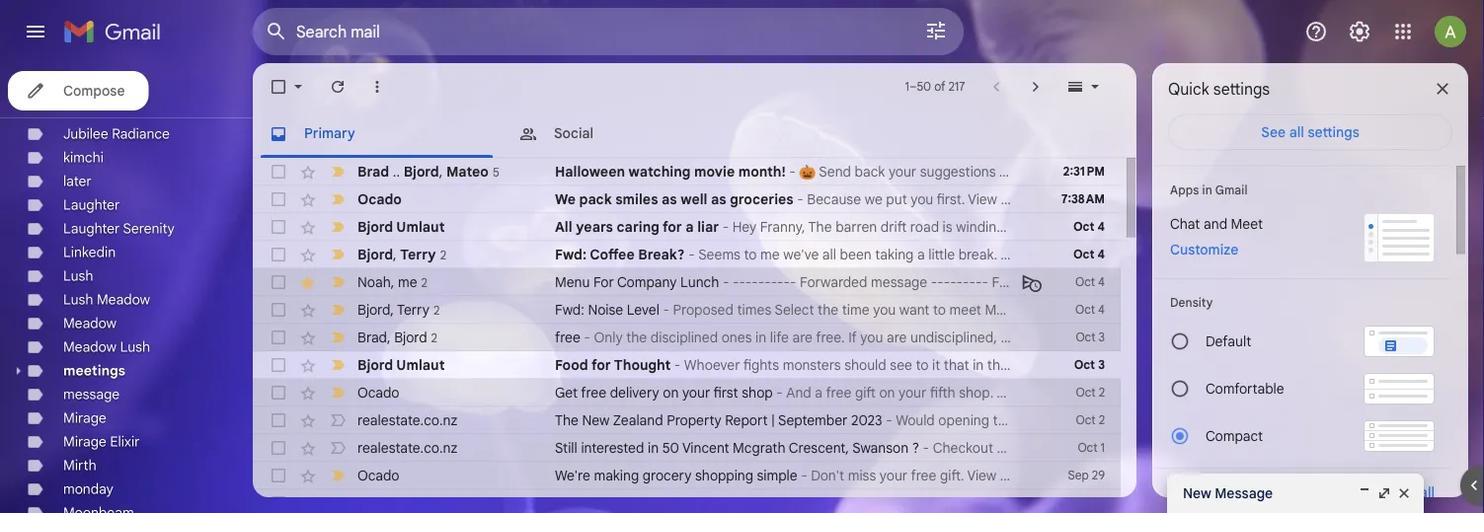 Task type: locate. For each thing, give the bounding box(es) containing it.
2 oct 2 from the top
[[1076, 413, 1105, 428]]

3 ocado from the top
[[358, 467, 400, 485]]

the down the "get"
[[555, 412, 579, 429]]

bjord , terry 2 up brad , bjord 2
[[358, 301, 440, 318]]

row containing noah
[[253, 269, 1121, 296]]

9 row from the top
[[253, 379, 1121, 407]]

row down the groceries
[[253, 213, 1264, 241]]

🎃 image
[[800, 164, 816, 181]]

ocado for get free delivery on your first shop
[[358, 384, 400, 402]]

close image
[[1397, 486, 1413, 502]]

- right level
[[663, 301, 670, 319]]

your
[[555, 495, 583, 512]]

2 ocado from the top
[[358, 384, 400, 402]]

in right apps
[[1203, 183, 1213, 198]]

oct 4 for all years caring for a liar - hey franny, the barren drift road is winding higher you're a moth too close to the fire
[[1074, 220, 1105, 235]]

1 vertical spatial fwd:
[[555, 301, 585, 319]]

0 vertical spatial ocado
[[358, 191, 402, 208]]

me
[[398, 273, 417, 291]]

1 vertical spatial in
[[648, 440, 659, 457]]

the
[[1219, 218, 1239, 236]]

the left barren in the top of the page
[[809, 218, 832, 236]]

tab list containing primary
[[253, 111, 1137, 158]]

1 row from the top
[[253, 158, 1121, 186]]

2 inside brad , bjord 2
[[431, 331, 438, 346]]

customize
[[1171, 241, 1239, 258]]

oct 4 for fwd: noise level -
[[1076, 303, 1105, 318]]

realestate.co.nz
[[358, 412, 458, 429], [358, 440, 458, 457], [358, 495, 458, 512]]

2 3 from the top
[[1099, 358, 1105, 373]]

0 vertical spatial brad
[[358, 163, 390, 180]]

lunch
[[681, 274, 720, 291]]

terry up me
[[400, 246, 436, 263]]

meadow down meadow 'link'
[[63, 339, 117, 356]]

row down 'break?'
[[253, 269, 1121, 296]]

umlaut down brad , bjord 2
[[397, 357, 445, 374]]

1 vertical spatial settings
[[1308, 124, 1360, 141]]

oct
[[1074, 220, 1095, 235], [1074, 247, 1095, 262], [1076, 275, 1096, 290], [1076, 303, 1096, 318], [1076, 330, 1096, 345], [1075, 358, 1096, 373], [1076, 386, 1096, 401], [1076, 413, 1096, 428], [1078, 441, 1098, 456]]

1 vertical spatial laughter
[[63, 220, 120, 238]]

free up food
[[555, 329, 581, 346]]

None search field
[[253, 8, 964, 55]]

1 vertical spatial bjord , terry 2
[[358, 301, 440, 318]]

row up this
[[253, 462, 1121, 490]]

- up the 'lunch'
[[689, 246, 695, 263]]

2 vertical spatial realestate.co.nz
[[358, 495, 458, 512]]

2 bjord umlaut from the top
[[358, 357, 445, 374]]

0 vertical spatial bjord , terry 2
[[358, 246, 447, 263]]

2 vertical spatial meadow
[[63, 339, 117, 356]]

0 horizontal spatial settings
[[1214, 79, 1271, 99]]

realestate.co.nz for your open homes this weekend
[[358, 495, 458, 512]]

fwd: coffee break? -
[[555, 246, 699, 263]]

1 realestate.co.nz from the top
[[358, 412, 458, 429]]

2 as from the left
[[711, 191, 727, 208]]

row up 'we're making grocery shopping simple -'
[[253, 435, 1121, 462]]

mirage down message
[[63, 410, 106, 427]]

- down simple
[[754, 495, 760, 512]]

11 row from the top
[[253, 435, 1121, 462]]

for
[[594, 274, 614, 291]]

|
[[772, 412, 775, 429]]

all years caring for a liar - hey franny, the barren drift road is winding higher you're a moth too close to the fire
[[555, 218, 1264, 236]]

None checkbox
[[269, 190, 288, 209], [269, 217, 288, 237], [269, 245, 288, 265], [269, 300, 288, 320], [269, 328, 288, 348], [269, 356, 288, 375], [269, 383, 288, 403], [269, 494, 288, 514], [269, 190, 288, 209], [269, 217, 288, 237], [269, 245, 288, 265], [269, 300, 288, 320], [269, 328, 288, 348], [269, 356, 288, 375], [269, 383, 288, 403], [269, 494, 288, 514]]

chat and meet customize
[[1171, 215, 1263, 258]]

lush for lush meadow
[[63, 291, 93, 309]]

lush down linkedin
[[63, 268, 93, 285]]

oct for menu for company lunch -
[[1076, 275, 1096, 290]]

oct 1
[[1078, 441, 1105, 456]]

bjord umlaut up me
[[358, 218, 445, 236]]

lush up meetings
[[120, 339, 150, 356]]

ocado for we pack smiles as well as groceries
[[358, 191, 402, 208]]

7 row from the top
[[253, 324, 1121, 352]]

2 realestate.co.nz from the top
[[358, 440, 458, 457]]

customize button
[[1159, 238, 1251, 262]]

, for fwd: noise level
[[391, 301, 394, 318]]

3 realestate.co.nz from the top
[[358, 495, 458, 512]]

0 vertical spatial new
[[582, 412, 610, 429]]

first
[[714, 384, 739, 402]]

a left moth
[[1094, 218, 1101, 236]]

vincent
[[683, 440, 730, 457]]

2 mirage from the top
[[63, 434, 106, 451]]

0 vertical spatial terry
[[400, 246, 436, 263]]

see all settings
[[1262, 124, 1360, 141]]

noah
[[358, 273, 391, 291]]

oct 2 for the new zealand property report | september 2023 -
[[1076, 413, 1105, 428]]

0 horizontal spatial in
[[648, 440, 659, 457]]

1 horizontal spatial free
[[581, 384, 607, 402]]

tab list
[[253, 111, 1137, 158]]

sep left "29" on the right bottom of page
[[1069, 469, 1089, 484]]

row up your
[[253, 352, 1121, 379]]

kimchi
[[63, 149, 104, 166]]

chat
[[1171, 215, 1201, 233]]

, for free
[[387, 329, 391, 346]]

brad left ..
[[358, 163, 390, 180]]

2 inside noah , me 2
[[421, 275, 428, 290]]

barren
[[836, 218, 878, 236]]

this
[[668, 495, 691, 512]]

minimize image
[[1357, 486, 1373, 502]]

kimchi link
[[63, 149, 104, 166]]

5
[[493, 165, 500, 180]]

1 horizontal spatial for
[[663, 218, 682, 236]]

bjord umlaut for food for thought
[[358, 357, 445, 374]]

1 laughter from the top
[[63, 197, 120, 214]]

bjord , terry 2 for fwd: noise level -
[[358, 301, 440, 318]]

0 vertical spatial laughter
[[63, 197, 120, 214]]

1 vertical spatial ocado
[[358, 384, 400, 402]]

1 horizontal spatial settings
[[1308, 124, 1360, 141]]

settings right quick
[[1214, 79, 1271, 99]]

laughter for laughter serenity
[[63, 220, 120, 238]]

meetings
[[63, 363, 125, 380]]

2 vertical spatial lush
[[120, 339, 150, 356]]

sep for your open homes this weekend -
[[1069, 496, 1090, 511]]

row up the 'lunch'
[[253, 241, 1121, 269]]

more image
[[368, 77, 387, 97]]

0 vertical spatial lush
[[63, 268, 93, 285]]

display density element
[[1171, 295, 1435, 310]]

monday link
[[63, 481, 113, 498]]

0 horizontal spatial new
[[582, 412, 610, 429]]

moth
[[1105, 218, 1138, 236]]

ocado
[[358, 191, 402, 208], [358, 384, 400, 402], [358, 467, 400, 485]]

settings right all
[[1308, 124, 1360, 141]]

for
[[663, 218, 682, 236], [592, 357, 611, 374]]

oct for fwd: noise level -
[[1076, 303, 1096, 318]]

as left the well
[[662, 191, 677, 208]]

main content
[[253, 63, 1264, 514]]

a left the liar
[[686, 218, 694, 236]]

2 brad from the top
[[358, 329, 387, 346]]

terry
[[400, 246, 436, 263], [397, 301, 430, 318]]

oct for get free delivery on your first shop -
[[1076, 386, 1096, 401]]

laughter down 'laughter' link
[[63, 220, 120, 238]]

1 ocado from the top
[[358, 191, 402, 208]]

jubilee
[[63, 125, 108, 143]]

social tab
[[503, 111, 752, 158]]

lush meadow link
[[63, 291, 150, 309]]

7:38 am
[[1062, 192, 1105, 207]]

fwd: down menu
[[555, 301, 585, 319]]

bjord , terry 2 for fwd: coffee break? -
[[358, 246, 447, 263]]

0 horizontal spatial as
[[662, 191, 677, 208]]

1 vertical spatial terry
[[397, 301, 430, 318]]

serenity
[[123, 220, 175, 238]]

theme element
[[1171, 483, 1209, 503]]

1 bjord , terry 2 from the top
[[358, 246, 447, 263]]

as
[[662, 191, 677, 208], [711, 191, 727, 208]]

0 horizontal spatial for
[[592, 357, 611, 374]]

1 vertical spatial sep
[[1069, 496, 1090, 511]]

meadow down lush meadow
[[63, 315, 117, 332]]

new message
[[1184, 485, 1274, 502]]

1 vertical spatial meadow
[[63, 315, 117, 332]]

row down your
[[253, 407, 1121, 435]]

1 vertical spatial lush
[[63, 291, 93, 309]]

property
[[667, 412, 722, 429]]

1 fwd: from the top
[[555, 246, 587, 263]]

1 bjord umlaut from the top
[[358, 218, 445, 236]]

close
[[1165, 218, 1199, 236]]

umlaut down brad .. bjord , mateo 5
[[397, 218, 445, 236]]

1 horizontal spatial in
[[1203, 183, 1213, 198]]

0 horizontal spatial free
[[555, 329, 581, 346]]

toggle split pane mode image
[[1066, 77, 1086, 97]]

2 sep from the top
[[1069, 496, 1090, 511]]

halloween
[[555, 163, 625, 180]]

meadow for meadow lush
[[63, 339, 117, 356]]

for down we pack smiles as well as groceries -
[[663, 218, 682, 236]]

refresh image
[[328, 77, 348, 97]]

years
[[576, 218, 613, 236]]

get free delivery on your first shop -
[[555, 384, 787, 402]]

mirage down mirage link
[[63, 434, 106, 451]]

free right the "get"
[[581, 384, 607, 402]]

- down 🎃 image
[[797, 191, 804, 208]]

oct 4 for fwd: coffee break? -
[[1074, 247, 1105, 262]]

0 vertical spatial settings
[[1214, 79, 1271, 99]]

0 vertical spatial bjord umlaut
[[358, 218, 445, 236]]

row down level
[[253, 324, 1121, 352]]

as right the well
[[711, 191, 727, 208]]

4 row from the top
[[253, 241, 1121, 269]]

0 horizontal spatial a
[[686, 218, 694, 236]]

0 vertical spatial 3
[[1099, 330, 1105, 345]]

- up food
[[584, 329, 591, 346]]

0 vertical spatial mirage
[[63, 410, 106, 427]]

- right the liar
[[723, 218, 729, 236]]

1 vertical spatial umlaut
[[397, 357, 445, 374]]

lush meadow
[[63, 291, 150, 309]]

new left "message"
[[1184, 485, 1212, 502]]

you're
[[1052, 218, 1090, 236]]

meadow lush link
[[63, 339, 150, 356]]

1 vertical spatial oct 3
[[1075, 358, 1105, 373]]

oct 2 for get free delivery on your first shop -
[[1076, 386, 1105, 401]]

1 brad from the top
[[358, 163, 390, 180]]

0 vertical spatial umlaut
[[397, 218, 445, 236]]

row
[[253, 158, 1121, 186], [253, 186, 1121, 213], [253, 213, 1264, 241], [253, 241, 1121, 269], [253, 269, 1121, 296], [253, 296, 1121, 324], [253, 324, 1121, 352], [253, 352, 1121, 379], [253, 379, 1121, 407], [253, 407, 1121, 435], [253, 435, 1121, 462], [253, 462, 1121, 490], [253, 490, 1121, 514]]

oct 3 for free -
[[1076, 330, 1105, 345]]

oct 3
[[1076, 330, 1105, 345], [1075, 358, 1105, 373]]

1 horizontal spatial a
[[1094, 218, 1101, 236]]

new up the interested
[[582, 412, 610, 429]]

for right food
[[592, 357, 611, 374]]

1 vertical spatial brad
[[358, 329, 387, 346]]

0 vertical spatial the
[[809, 218, 832, 236]]

navigation
[[0, 63, 253, 514]]

1 umlaut from the top
[[397, 218, 445, 236]]

in left the "50" at the bottom
[[648, 440, 659, 457]]

13 row from the top
[[253, 490, 1121, 514]]

terry for fwd: noise level -
[[397, 301, 430, 318]]

2 vertical spatial ocado
[[358, 467, 400, 485]]

5 row from the top
[[253, 269, 1121, 296]]

1 vertical spatial realestate.co.nz
[[358, 440, 458, 457]]

0 horizontal spatial the
[[555, 412, 579, 429]]

noah , me 2
[[358, 273, 428, 291]]

1 vertical spatial new
[[1184, 485, 1212, 502]]

None checkbox
[[269, 77, 288, 97], [269, 162, 288, 182], [269, 273, 288, 292], [269, 411, 288, 431], [269, 439, 288, 458], [269, 466, 288, 486], [269, 77, 288, 97], [269, 162, 288, 182], [269, 273, 288, 292], [269, 411, 288, 431], [269, 439, 288, 458], [269, 466, 288, 486]]

laughter down later link
[[63, 197, 120, 214]]

is
[[943, 218, 953, 236]]

2 umlaut from the top
[[397, 357, 445, 374]]

row down the 'lunch'
[[253, 296, 1121, 324]]

laughter serenity link
[[63, 220, 175, 238]]

linkedin
[[63, 244, 116, 261]]

1 vertical spatial 3
[[1099, 358, 1105, 373]]

report
[[725, 412, 768, 429]]

2 row from the top
[[253, 186, 1121, 213]]

row up property
[[253, 379, 1121, 407]]

1 horizontal spatial new
[[1184, 485, 1212, 502]]

0 vertical spatial sep
[[1069, 469, 1089, 484]]

bjord , terry 2 up me
[[358, 246, 447, 263]]

bjord umlaut down brad , bjord 2
[[358, 357, 445, 374]]

1 oct 2 from the top
[[1076, 386, 1105, 401]]

row down 'we're making grocery shopping simple -'
[[253, 490, 1121, 514]]

1 horizontal spatial as
[[711, 191, 727, 208]]

-
[[786, 163, 800, 180], [797, 191, 804, 208], [723, 218, 729, 236], [689, 246, 695, 263], [723, 274, 729, 291], [663, 301, 670, 319], [584, 329, 591, 346], [675, 357, 681, 374], [777, 384, 783, 402], [886, 412, 893, 429], [923, 440, 930, 457], [801, 467, 808, 485], [754, 495, 760, 512]]

0 vertical spatial oct 2
[[1076, 386, 1105, 401]]

terry down me
[[397, 301, 430, 318]]

mirth
[[63, 457, 96, 475]]

2 laughter from the top
[[63, 220, 120, 238]]

2 fwd: from the top
[[555, 301, 585, 319]]

bjord umlaut
[[358, 218, 445, 236], [358, 357, 445, 374]]

brad down "noah"
[[358, 329, 387, 346]]

brad for ..
[[358, 163, 390, 180]]

advanced search options image
[[917, 11, 956, 50]]

lush down lush link at the bottom
[[63, 291, 93, 309]]

1 3 from the top
[[1099, 330, 1105, 345]]

row down the halloween watching movie month!
[[253, 186, 1121, 213]]

primary
[[304, 125, 355, 142]]

1 vertical spatial bjord umlaut
[[358, 357, 445, 374]]

oct for all years caring for a liar - hey franny, the barren drift road is winding higher you're a moth too close to the fire
[[1074, 220, 1095, 235]]

get
[[555, 384, 578, 402]]

oct 4 for menu for company lunch -
[[1076, 275, 1105, 290]]

groceries
[[730, 191, 794, 208]]

bjord umlaut for all years caring for a liar
[[358, 218, 445, 236]]

50
[[663, 440, 680, 457]]

10 row from the top
[[253, 407, 1121, 435]]

oct for free -
[[1076, 330, 1096, 345]]

grocery
[[643, 467, 692, 485]]

mirage for mirage link
[[63, 410, 106, 427]]

compose button
[[8, 71, 149, 111]]

mirage
[[63, 410, 106, 427], [63, 434, 106, 451]]

liar
[[698, 218, 719, 236]]

see all settings button
[[1169, 115, 1453, 150]]

1 mirage from the top
[[63, 410, 106, 427]]

laughter
[[63, 197, 120, 214], [63, 220, 120, 238]]

hey
[[733, 218, 757, 236]]

0 vertical spatial free
[[555, 329, 581, 346]]

0 vertical spatial fwd:
[[555, 246, 587, 263]]

0 vertical spatial realestate.co.nz
[[358, 412, 458, 429]]

your
[[683, 384, 711, 402]]

oct for still interested in 50 vincent mcgrath crescent, swanson ? -
[[1078, 441, 1098, 456]]

meadow up meadow 'link'
[[97, 291, 150, 309]]

row up we pack smiles as well as groceries -
[[253, 158, 1121, 186]]

quick settings
[[1169, 79, 1271, 99]]

1 sep from the top
[[1069, 469, 1089, 484]]

0 vertical spatial oct 3
[[1076, 330, 1105, 345]]

1 vertical spatial oct 2
[[1076, 413, 1105, 428]]

2 bjord , terry 2 from the top
[[358, 301, 440, 318]]

- up the on
[[675, 357, 681, 374]]

4 for fwd: noise level -
[[1099, 303, 1105, 318]]

1 vertical spatial mirage
[[63, 434, 106, 451]]

sep left 28
[[1069, 496, 1090, 511]]

fwd: up menu
[[555, 246, 587, 263]]

drift
[[881, 218, 907, 236]]

..
[[393, 163, 400, 180]]

halloween watching movie month!
[[555, 163, 786, 180]]

main menu image
[[24, 20, 47, 43]]

mirth link
[[63, 457, 96, 475]]

coffee
[[590, 246, 635, 263]]

watching
[[629, 163, 691, 180]]

1 vertical spatial the
[[555, 412, 579, 429]]

- right 2023
[[886, 412, 893, 429]]



Task type: vqa. For each thing, say whether or not it's contained in the screenshot.


Task type: describe. For each thing, give the bounding box(es) containing it.
homes
[[622, 495, 664, 512]]

8 row from the top
[[253, 352, 1121, 379]]

shopping
[[696, 467, 754, 485]]

realestate.co.nz for still interested in 50 vincent mcgrath crescent, swanson ?
[[358, 440, 458, 457]]

making
[[594, 467, 639, 485]]

search mail image
[[259, 14, 294, 49]]

settings inside button
[[1308, 124, 1360, 141]]

12 row from the top
[[253, 462, 1121, 490]]

, for menu for company lunch
[[391, 273, 395, 291]]

zealand
[[613, 412, 663, 429]]

jubilee radiance link
[[63, 125, 170, 143]]

caring
[[617, 218, 660, 236]]

we
[[555, 191, 576, 208]]

meadow lush
[[63, 339, 150, 356]]

3 for food for thought -
[[1099, 358, 1105, 373]]

main content containing primary
[[253, 63, 1264, 514]]

higher
[[1009, 218, 1049, 236]]

2:31 pm
[[1064, 164, 1105, 179]]

, for fwd: coffee break?
[[393, 246, 397, 263]]

sep for we're making grocery shopping simple -
[[1069, 469, 1089, 484]]

fwd: noise level -
[[555, 301, 673, 319]]

theme
[[1171, 486, 1209, 500]]

0 vertical spatial for
[[663, 218, 682, 236]]

swanson
[[853, 440, 909, 457]]

- right shop
[[777, 384, 783, 402]]

quick
[[1169, 79, 1210, 99]]

- right simple
[[801, 467, 808, 485]]

simple
[[757, 467, 798, 485]]

smiles
[[616, 191, 658, 208]]

apps
[[1171, 183, 1200, 198]]

mateo
[[446, 163, 489, 180]]

1 horizontal spatial the
[[809, 218, 832, 236]]

2 a from the left
[[1094, 218, 1101, 236]]

oct for food for thought -
[[1075, 358, 1096, 373]]

laughter serenity
[[63, 220, 175, 238]]

navigation containing compose
[[0, 63, 253, 514]]

oct for fwd: coffee break? -
[[1074, 247, 1095, 262]]

in inside row
[[648, 440, 659, 457]]

0 vertical spatial in
[[1203, 183, 1213, 198]]

well
[[681, 191, 708, 208]]

company
[[617, 274, 677, 291]]

all
[[555, 218, 573, 236]]

4 for fwd: coffee break? -
[[1098, 247, 1105, 262]]

franny,
[[761, 218, 806, 236]]

message
[[63, 386, 120, 404]]

food
[[555, 357, 589, 374]]

2 for fwd: noise level -
[[434, 303, 440, 318]]

older image
[[1026, 77, 1046, 97]]

fwd: for fwd: noise level -
[[555, 301, 585, 319]]

oct 3 for food for thought -
[[1075, 358, 1105, 373]]

density
[[1171, 295, 1214, 310]]

see
[[1262, 124, 1286, 141]]

?
[[913, 440, 920, 457]]

2023
[[852, 412, 883, 429]]

meet
[[1232, 215, 1263, 233]]

2 for fwd: coffee break? -
[[440, 248, 447, 263]]

pack
[[579, 191, 612, 208]]

1 vertical spatial free
[[581, 384, 607, 402]]

lush link
[[63, 268, 93, 285]]

weekend
[[694, 495, 750, 512]]

month!
[[739, 163, 786, 180]]

6 row from the top
[[253, 296, 1121, 324]]

break?
[[638, 246, 685, 263]]

brad for ,
[[358, 329, 387, 346]]

we're
[[555, 467, 591, 485]]

Search mail text field
[[296, 22, 869, 41]]

jubilee radiance
[[63, 125, 170, 143]]

support image
[[1305, 20, 1329, 43]]

brad .. bjord , mateo 5
[[358, 163, 500, 180]]

social
[[554, 125, 594, 142]]

fwd: for fwd: coffee break? -
[[555, 246, 587, 263]]

3 row from the top
[[253, 213, 1264, 241]]

monday
[[63, 481, 113, 498]]

your open homes this weekend -
[[555, 495, 764, 512]]

3 for free -
[[1099, 330, 1105, 345]]

we pack smiles as well as groceries -
[[555, 191, 807, 208]]

later
[[63, 173, 92, 190]]

4 for all years caring for a liar - hey franny, the barren drift road is winding higher you're a moth too close to the fire
[[1098, 220, 1105, 235]]

food for thought -
[[555, 357, 685, 374]]

mirage elixir
[[63, 434, 140, 451]]

free -
[[555, 329, 594, 346]]

1 a from the left
[[686, 218, 694, 236]]

laughter for 'laughter' link
[[63, 197, 120, 214]]

ocado for we're making grocery shopping simple
[[358, 467, 400, 485]]

terry for fwd: coffee break? -
[[400, 246, 436, 263]]

apps in gmail
[[1171, 183, 1248, 198]]

- right ?
[[923, 440, 930, 457]]

sep 28
[[1069, 496, 1105, 511]]

fire
[[1243, 218, 1264, 236]]

delivery
[[610, 384, 660, 402]]

28
[[1093, 496, 1105, 511]]

oct for the new zealand property report | september 2023 -
[[1076, 413, 1096, 428]]

comfortable
[[1206, 381, 1285, 398]]

29
[[1092, 469, 1105, 484]]

road
[[911, 218, 940, 236]]

thought
[[614, 357, 671, 374]]

pop out image
[[1377, 486, 1393, 502]]

default
[[1206, 333, 1252, 350]]

all
[[1290, 124, 1305, 141]]

primary tab
[[253, 111, 501, 158]]

umlaut for all
[[397, 218, 445, 236]]

- right the 'lunch'
[[723, 274, 729, 291]]

still
[[555, 440, 578, 457]]

message link
[[63, 386, 120, 404]]

later link
[[63, 173, 92, 190]]

laughter link
[[63, 197, 120, 214]]

menu
[[555, 274, 590, 291]]

meetings link
[[63, 363, 125, 380]]

0 vertical spatial meadow
[[97, 291, 150, 309]]

quick settings element
[[1169, 79, 1271, 115]]

sep 29
[[1069, 469, 1105, 484]]

2 for menu for company lunch -
[[421, 275, 428, 290]]

meadow for meadow 'link'
[[63, 315, 117, 332]]

mirage for mirage elixir
[[63, 434, 106, 451]]

mcgrath
[[733, 440, 786, 457]]

radiance
[[112, 125, 170, 143]]

gmail image
[[63, 12, 171, 51]]

open
[[586, 495, 618, 512]]

compact
[[1206, 428, 1264, 445]]

meadow link
[[63, 315, 117, 332]]

1 as from the left
[[662, 191, 677, 208]]

tab list inside main content
[[253, 111, 1137, 158]]

the new zealand property report | september 2023 -
[[555, 412, 896, 429]]

brad , bjord 2
[[358, 329, 438, 346]]

elixir
[[110, 434, 140, 451]]

4 for menu for company lunch -
[[1099, 275, 1105, 290]]

umlaut for food
[[397, 357, 445, 374]]

1
[[1101, 441, 1105, 456]]

1 vertical spatial for
[[592, 357, 611, 374]]

- up the groceries
[[786, 163, 800, 180]]

lush for lush link at the bottom
[[63, 268, 93, 285]]

september
[[779, 412, 848, 429]]

realestate.co.nz for the new zealand property report | september 2023
[[358, 412, 458, 429]]

settings image
[[1349, 20, 1372, 43]]

2 for free -
[[431, 331, 438, 346]]

new inside row
[[582, 412, 610, 429]]

level
[[627, 301, 660, 319]]



